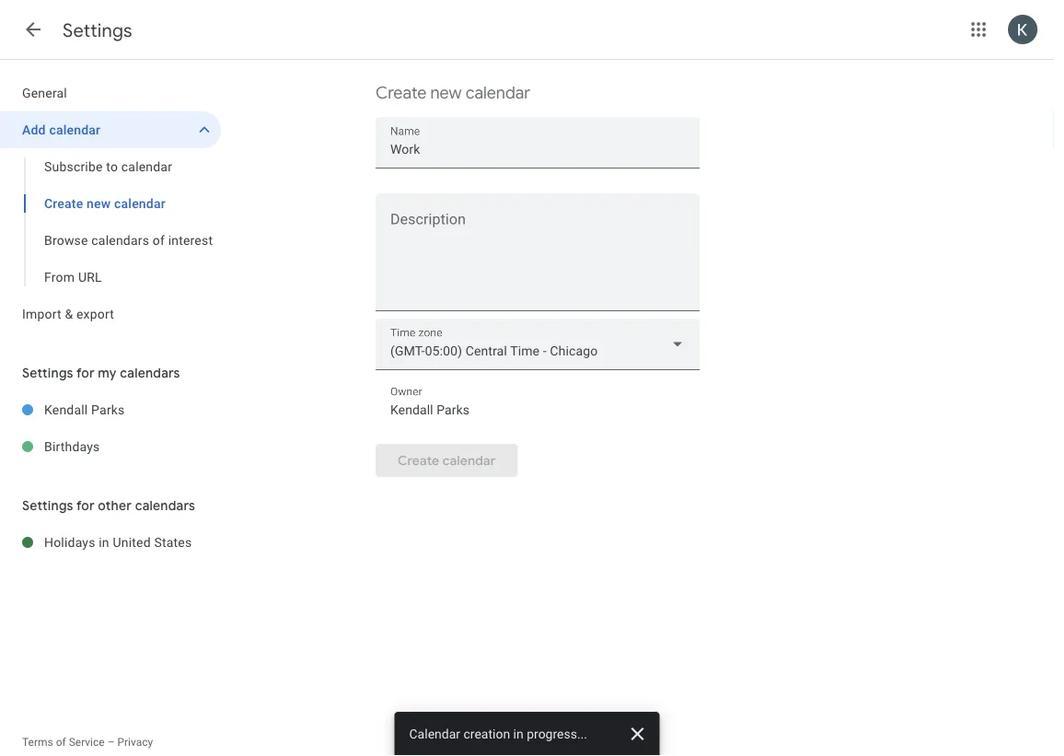 Task type: locate. For each thing, give the bounding box(es) containing it.
1 for from the top
[[76, 365, 95, 381]]

1 horizontal spatial in
[[514, 726, 524, 741]]

tree
[[0, 75, 221, 332]]

interest
[[168, 233, 213, 248]]

1 vertical spatial of
[[56, 736, 66, 749]]

1 horizontal spatial of
[[153, 233, 165, 248]]

of left interest
[[153, 233, 165, 248]]

group containing subscribe to calendar
[[0, 148, 221, 296]]

in inside tree item
[[99, 535, 109, 550]]

1 vertical spatial new
[[87, 196, 111, 211]]

1 vertical spatial create
[[44, 196, 83, 211]]

create
[[376, 82, 427, 103], [44, 196, 83, 211]]

in
[[99, 535, 109, 550], [514, 726, 524, 741]]

calendars up states
[[135, 497, 195, 513]]

add calendar tree item
[[0, 111, 221, 148]]

for
[[76, 365, 95, 381], [76, 497, 95, 513]]

0 vertical spatial in
[[99, 535, 109, 550]]

0 vertical spatial calendars
[[91, 233, 149, 248]]

browse calendars of interest
[[44, 233, 213, 248]]

for left my
[[76, 365, 95, 381]]

0 vertical spatial of
[[153, 233, 165, 248]]

settings for other calendars
[[22, 497, 195, 513]]

2 vertical spatial calendars
[[135, 497, 195, 513]]

calendars right my
[[120, 365, 180, 381]]

None text field
[[390, 397, 685, 423]]

settings up the holidays
[[22, 497, 73, 513]]

url
[[78, 269, 102, 285]]

privacy link
[[117, 736, 153, 749]]

creation
[[464, 726, 510, 741]]

import & export
[[22, 306, 114, 321]]

other
[[98, 497, 132, 513]]

of right terms
[[56, 736, 66, 749]]

settings for settings
[[63, 19, 132, 42]]

add
[[22, 122, 46, 137]]

0 horizontal spatial new
[[87, 196, 111, 211]]

of
[[153, 233, 165, 248], [56, 736, 66, 749]]

settings for my calendars tree
[[0, 391, 221, 465]]

birthdays link
[[44, 428, 221, 465]]

birthdays
[[44, 439, 100, 454]]

terms of service link
[[22, 736, 105, 749]]

0 vertical spatial for
[[76, 365, 95, 381]]

0 horizontal spatial in
[[99, 535, 109, 550]]

0 horizontal spatial create new calendar
[[44, 196, 166, 211]]

calendars for other
[[135, 497, 195, 513]]

–
[[107, 736, 115, 749]]

settings up the kendall
[[22, 365, 73, 381]]

for left the other
[[76, 497, 95, 513]]

1 vertical spatial for
[[76, 497, 95, 513]]

holidays in united states tree item
[[0, 524, 221, 561]]

create new calendar
[[376, 82, 530, 103], [44, 196, 166, 211]]

calendar
[[466, 82, 530, 103], [49, 122, 101, 137], [121, 159, 172, 174], [114, 196, 166, 211]]

2 for from the top
[[76, 497, 95, 513]]

None text field
[[390, 137, 685, 162], [376, 215, 700, 303], [390, 137, 685, 162], [376, 215, 700, 303]]

settings
[[63, 19, 132, 42], [22, 365, 73, 381], [22, 497, 73, 513]]

0 vertical spatial create new calendar
[[376, 82, 530, 103]]

new
[[430, 82, 462, 103], [87, 196, 111, 211]]

1 vertical spatial calendars
[[120, 365, 180, 381]]

group
[[0, 148, 221, 296]]

in right creation
[[514, 726, 524, 741]]

service
[[69, 736, 105, 749]]

settings right go back image
[[63, 19, 132, 42]]

1 horizontal spatial create
[[376, 82, 427, 103]]

settings for settings for other calendars
[[22, 497, 73, 513]]

0 vertical spatial new
[[430, 82, 462, 103]]

from
[[44, 269, 75, 285]]

None field
[[376, 319, 700, 370]]

to
[[106, 159, 118, 174]]

1 vertical spatial create new calendar
[[44, 196, 166, 211]]

0 vertical spatial settings
[[63, 19, 132, 42]]

1 horizontal spatial new
[[430, 82, 462, 103]]

in left united at the left bottom of the page
[[99, 535, 109, 550]]

1 vertical spatial settings
[[22, 365, 73, 381]]

2 vertical spatial settings
[[22, 497, 73, 513]]

calendars up url
[[91, 233, 149, 248]]

calendars
[[91, 233, 149, 248], [120, 365, 180, 381], [135, 497, 195, 513]]



Task type: vqa. For each thing, say whether or not it's contained in the screenshot.
My calendars
no



Task type: describe. For each thing, give the bounding box(es) containing it.
of inside tree
[[153, 233, 165, 248]]

settings heading
[[63, 19, 132, 42]]

&
[[65, 306, 73, 321]]

calendar inside 'tree item'
[[49, 122, 101, 137]]

0 horizontal spatial of
[[56, 736, 66, 749]]

calendars for my
[[120, 365, 180, 381]]

calendar
[[409, 726, 460, 741]]

kendall parks tree item
[[0, 391, 221, 428]]

general
[[22, 85, 67, 100]]

from url
[[44, 269, 102, 285]]

browse
[[44, 233, 88, 248]]

calendars inside tree
[[91, 233, 149, 248]]

for for my
[[76, 365, 95, 381]]

0 horizontal spatial create
[[44, 196, 83, 211]]

for for other
[[76, 497, 95, 513]]

new inside tree
[[87, 196, 111, 211]]

privacy
[[117, 736, 153, 749]]

calendar creation in progress...
[[409, 726, 588, 741]]

1 vertical spatial in
[[514, 726, 524, 741]]

kendall parks
[[44, 402, 125, 417]]

terms
[[22, 736, 53, 749]]

import
[[22, 306, 61, 321]]

parks
[[91, 402, 125, 417]]

settings for my calendars
[[22, 365, 180, 381]]

create new calendar inside tree
[[44, 196, 166, 211]]

0 vertical spatial create
[[376, 82, 427, 103]]

birthdays tree item
[[0, 428, 221, 465]]

united
[[113, 535, 151, 550]]

subscribe to calendar
[[44, 159, 172, 174]]

tree containing general
[[0, 75, 221, 332]]

settings for settings for my calendars
[[22, 365, 73, 381]]

holidays in united states link
[[44, 524, 221, 561]]

subscribe
[[44, 159, 103, 174]]

progress...
[[527, 726, 588, 741]]

go back image
[[22, 18, 44, 41]]

states
[[154, 535, 192, 550]]

holidays
[[44, 535, 95, 550]]

export
[[76, 306, 114, 321]]

kendall
[[44, 402, 88, 417]]

my
[[98, 365, 117, 381]]

holidays in united states
[[44, 535, 192, 550]]

terms of service – privacy
[[22, 736, 153, 749]]

add calendar
[[22, 122, 101, 137]]

1 horizontal spatial create new calendar
[[376, 82, 530, 103]]



